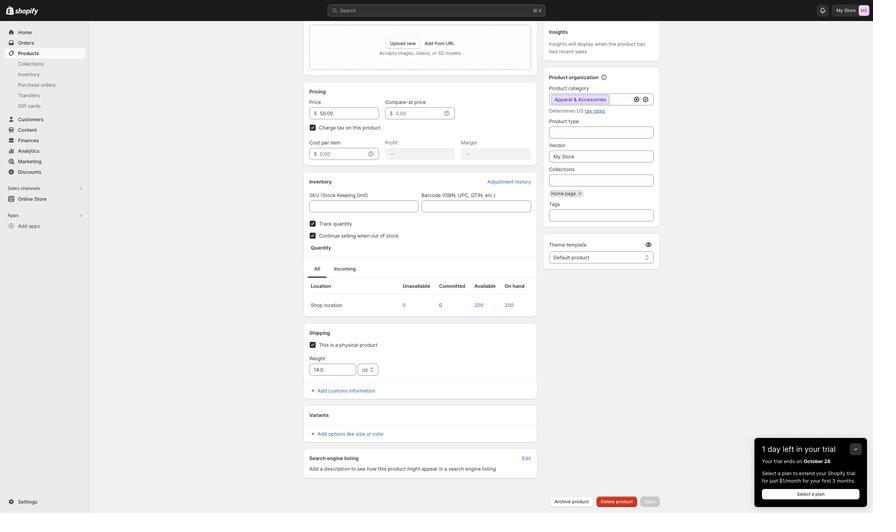 Task type: describe. For each thing, give the bounding box(es) containing it.
oz
[[363, 367, 368, 373]]

add for add options like size or color
[[318, 431, 327, 437]]

200 for 2nd 200 dropdown button from right
[[475, 302, 484, 308]]

3d
[[438, 50, 445, 56]]

Tags text field
[[549, 210, 654, 222]]

tags
[[549, 201, 561, 207]]

1 vertical spatial your
[[817, 471, 827, 477]]

adjustment history
[[488, 179, 531, 185]]

apps
[[29, 223, 40, 229]]

add from url
[[425, 41, 455, 46]]

on inside 1 day left in your trial element
[[797, 459, 803, 465]]

history
[[516, 179, 531, 185]]

information
[[350, 388, 376, 394]]

profit
[[386, 140, 398, 146]]

a for select a plan to extend your shopify trial for just $1/month for your first 3 months.
[[778, 471, 781, 477]]

200 for second 200 dropdown button from left
[[505, 302, 514, 308]]

1 vertical spatial in
[[439, 466, 443, 472]]

shopify image
[[6, 6, 14, 15]]

shop location
[[311, 302, 343, 308]]

location
[[311, 283, 332, 289]]

this is a physical product
[[319, 342, 378, 348]]

cost per item
[[310, 140, 341, 146]]

compare-
[[386, 99, 409, 105]]

on
[[505, 283, 512, 289]]

add for add apps
[[18, 223, 28, 229]]

selling
[[341, 233, 356, 239]]

page
[[566, 191, 576, 196]]

2 for from the left
[[803, 478, 810, 484]]

url
[[446, 41, 455, 46]]

apps
[[8, 213, 19, 218]]

sales channels button
[[5, 183, 86, 194]]

etc.)
[[486, 192, 496, 198]]

store for online store
[[34, 196, 47, 202]]

models
[[446, 50, 461, 56]]

1 0 button from the left
[[399, 299, 417, 311]]

all
[[314, 266, 320, 272]]

is
[[330, 342, 334, 348]]

color
[[373, 431, 384, 437]]

how
[[367, 466, 377, 472]]

1 horizontal spatial collections
[[549, 166, 575, 172]]

discounts link
[[5, 167, 86, 177]]

plan for select a plan to extend your shopify trial for just $1/month for your first 3 months.
[[783, 471, 792, 477]]

search
[[449, 466, 464, 472]]

archive product button
[[550, 497, 594, 508]]

search for search
[[340, 8, 356, 14]]

add for add from url
[[425, 41, 434, 46]]

Collections text field
[[549, 175, 654, 187]]

store for my store
[[845, 8, 857, 13]]

cost
[[310, 140, 320, 146]]

cards
[[28, 103, 41, 109]]

add from url button
[[425, 41, 455, 46]]

will
[[569, 41, 576, 47]]

gift cards
[[18, 103, 41, 109]]

0 horizontal spatial on
[[346, 125, 352, 131]]

gift cards link
[[5, 101, 86, 111]]

Weight text field
[[310, 364, 357, 376]]

(isbn,
[[443, 192, 457, 198]]

add options like size or color
[[318, 431, 384, 437]]

discounts
[[18, 169, 41, 175]]

or inside button
[[367, 431, 371, 437]]

SKU (Stock Keeping Unit) text field
[[310, 201, 419, 213]]

extend
[[800, 471, 816, 477]]

in inside dropdown button
[[797, 445, 803, 454]]

my store image
[[860, 5, 870, 16]]

margin
[[461, 140, 477, 146]]

to for extend
[[794, 471, 798, 477]]

$ for cost per item
[[314, 151, 317, 157]]

day
[[768, 445, 781, 454]]

Cost per item text field
[[320, 148, 366, 160]]

had
[[549, 48, 558, 54]]

trial inside 1 day left in your trial dropdown button
[[823, 445, 836, 454]]

from
[[435, 41, 445, 46]]

save button
[[641, 497, 660, 508]]

add customs information button
[[305, 386, 536, 396]]

1 vertical spatial listing
[[483, 466, 496, 472]]

sku
[[310, 192, 319, 198]]

upload new
[[391, 41, 416, 46]]

analytics
[[18, 148, 40, 154]]

rates
[[594, 108, 606, 114]]

shipping
[[310, 330, 330, 336]]

when inside insights will display when the product has had recent sales
[[595, 41, 608, 47]]

1 vertical spatial inventory
[[310, 179, 332, 185]]

accepts images, videos, or 3d models
[[380, 50, 461, 56]]

sales channels
[[8, 186, 40, 191]]

archive product
[[555, 499, 589, 505]]

sales
[[576, 48, 588, 54]]

tab list containing all
[[307, 260, 534, 278]]

content link
[[5, 125, 86, 135]]

0 horizontal spatial listing
[[345, 456, 359, 462]]

pricing
[[310, 89, 326, 95]]

gtin,
[[471, 192, 484, 198]]

of
[[380, 233, 385, 239]]

recent
[[560, 48, 574, 54]]

add for add customs information
[[318, 388, 327, 394]]

left
[[783, 445, 795, 454]]

first
[[823, 478, 832, 484]]

insights for insights will display when the product has had recent sales
[[549, 41, 567, 47]]

determines
[[549, 108, 576, 114]]

unit)
[[357, 192, 368, 198]]

search engine listing
[[310, 456, 359, 462]]

default product
[[554, 255, 590, 261]]

shopify
[[829, 471, 846, 477]]

sku (stock keeping unit)
[[310, 192, 368, 198]]

1
[[763, 445, 766, 454]]

product inside button
[[617, 499, 633, 505]]

appear
[[422, 466, 438, 472]]

barcode (isbn, upc, gtin, etc.)
[[422, 192, 496, 198]]

like
[[347, 431, 355, 437]]

default
[[554, 255, 571, 261]]

new
[[407, 41, 416, 46]]

settings link
[[5, 497, 86, 508]]

select a plan link
[[763, 490, 860, 500]]

product organization
[[549, 74, 599, 80]]

charge tax on this product
[[319, 125, 381, 131]]

analytics link
[[5, 146, 86, 156]]

product down template
[[572, 255, 590, 261]]

shopify image
[[15, 8, 38, 15]]

theme template
[[549, 242, 587, 248]]

upload new button
[[386, 38, 421, 49]]

Price text field
[[320, 107, 380, 119]]

1 0 from the left
[[403, 302, 406, 308]]

might
[[407, 466, 421, 472]]

Barcode (ISBN, UPC, GTIN, etc.) text field
[[422, 201, 531, 213]]

Compare-at price text field
[[396, 107, 442, 119]]

1 horizontal spatial tax
[[585, 108, 593, 114]]

variants
[[310, 412, 329, 419]]

quantity
[[311, 245, 331, 251]]

item
[[331, 140, 341, 146]]

us
[[577, 108, 584, 114]]

select for select a plan
[[798, 492, 811, 497]]



Task type: vqa. For each thing, say whether or not it's contained in the screenshot.
the apps
yes



Task type: locate. For each thing, give the bounding box(es) containing it.
home for home
[[18, 29, 32, 35]]

0 vertical spatial your
[[805, 445, 821, 454]]

0 vertical spatial collections
[[18, 61, 44, 67]]

1 horizontal spatial or
[[433, 50, 437, 56]]

tax right us
[[585, 108, 593, 114]]

a for select a plan
[[812, 492, 815, 497]]

2 insights from the top
[[549, 41, 567, 47]]

to up $1/month
[[794, 471, 798, 477]]

plan inside select a plan to extend your shopify trial for just $1/month for your first 3 months.
[[783, 471, 792, 477]]

home
[[18, 29, 32, 35], [552, 191, 564, 196]]

on right ends
[[797, 459, 803, 465]]

your left first
[[811, 478, 821, 484]]

plan down first
[[816, 492, 825, 497]]

200 button down on hand on the right of page
[[501, 299, 525, 311]]

my
[[837, 8, 844, 13]]

home for home page
[[552, 191, 564, 196]]

0 vertical spatial tax
[[585, 108, 593, 114]]

size
[[356, 431, 365, 437]]

all button
[[307, 260, 328, 278]]

1 vertical spatial plan
[[816, 492, 825, 497]]

inventory
[[18, 71, 40, 77], [310, 179, 332, 185]]

edit button
[[518, 453, 536, 464]]

when left the
[[595, 41, 608, 47]]

add for add a description to see how this product might appear in a search engine listing
[[310, 466, 319, 472]]

home up tags
[[552, 191, 564, 196]]

product left might
[[388, 466, 406, 472]]

1 horizontal spatial 200 button
[[501, 299, 525, 311]]

1 vertical spatial when
[[358, 233, 370, 239]]

0 horizontal spatial 200 button
[[471, 299, 495, 311]]

plan for select a plan
[[816, 492, 825, 497]]

theme
[[549, 242, 565, 248]]

october
[[804, 459, 824, 465]]

0 vertical spatial on
[[346, 125, 352, 131]]

1 horizontal spatial listing
[[483, 466, 496, 472]]

to inside select a plan to extend your shopify trial for just $1/month for your first 3 months.
[[794, 471, 798, 477]]

0 vertical spatial store
[[845, 8, 857, 13]]

1 for from the left
[[763, 478, 769, 484]]

1 vertical spatial product
[[549, 85, 568, 91]]

0 vertical spatial search
[[340, 8, 356, 14]]

your up october
[[805, 445, 821, 454]]

1 horizontal spatial 200
[[505, 302, 514, 308]]

finances link
[[5, 135, 86, 146]]

$ down cost at left top
[[314, 151, 317, 157]]

select inside select a plan to extend your shopify trial for just $1/month for your first 3 months.
[[763, 471, 777, 477]]

online store button
[[0, 194, 90, 204]]

add left customs
[[318, 388, 327, 394]]

adjustment
[[488, 179, 514, 185]]

or left 3d
[[433, 50, 437, 56]]

0 horizontal spatial inventory
[[18, 71, 40, 77]]

1 vertical spatial store
[[34, 196, 47, 202]]

1 200 button from the left
[[471, 299, 495, 311]]

0 vertical spatial select
[[763, 471, 777, 477]]

0 horizontal spatial or
[[367, 431, 371, 437]]

insights for insights
[[549, 29, 568, 35]]

0 horizontal spatial this
[[353, 125, 362, 131]]

add left from
[[425, 41, 434, 46]]

on hand
[[505, 283, 525, 289]]

0 horizontal spatial for
[[763, 478, 769, 484]]

add left apps
[[18, 223, 28, 229]]

add apps
[[18, 223, 40, 229]]

trial up 'months.'
[[847, 471, 856, 477]]

0 horizontal spatial trial
[[774, 459, 783, 465]]

⌘
[[533, 8, 538, 14]]

0 horizontal spatial search
[[310, 456, 326, 462]]

0 button down unavailable
[[399, 299, 417, 311]]

incoming button
[[328, 260, 362, 278]]

2 product from the top
[[549, 85, 568, 91]]

$ for price
[[314, 110, 317, 116]]

1 vertical spatial insights
[[549, 41, 567, 47]]

a left search
[[445, 466, 448, 472]]

collections down products
[[18, 61, 44, 67]]

product right delete
[[617, 499, 633, 505]]

add a description to see how this product might appear in a search engine listing
[[310, 466, 496, 472]]

products
[[18, 50, 39, 56]]

trial right your
[[774, 459, 783, 465]]

2 vertical spatial trial
[[847, 471, 856, 477]]

0 vertical spatial inventory
[[18, 71, 40, 77]]

for down extend
[[803, 478, 810, 484]]

1 day left in your trial button
[[755, 438, 868, 454]]

track quantity
[[319, 221, 352, 227]]

select for select a plan to extend your shopify trial for just $1/month for your first 3 months.
[[763, 471, 777, 477]]

home inside 'link'
[[552, 191, 564, 196]]

a for add a description to see how this product might appear in a search engine listing
[[320, 466, 323, 472]]

tax rates link
[[585, 108, 606, 114]]

1 vertical spatial select
[[798, 492, 811, 497]]

in right appear
[[439, 466, 443, 472]]

keeping
[[337, 192, 356, 198]]

2 0 from the left
[[439, 302, 442, 308]]

product inside button
[[572, 499, 589, 505]]

Profit text field
[[386, 148, 455, 160]]

0 vertical spatial or
[[433, 50, 437, 56]]

sales
[[8, 186, 19, 191]]

2 vertical spatial your
[[811, 478, 821, 484]]

select down select a plan to extend your shopify trial for just $1/month for your first 3 months.
[[798, 492, 811, 497]]

engine up description
[[327, 456, 343, 462]]

available
[[475, 283, 496, 289]]

0 down committed
[[439, 302, 442, 308]]

to for see
[[352, 466, 356, 472]]

apps button
[[5, 210, 86, 221]]

finances
[[18, 137, 39, 144]]

0 vertical spatial listing
[[345, 456, 359, 462]]

1 day left in your trial
[[763, 445, 836, 454]]

your up first
[[817, 471, 827, 477]]

1 horizontal spatial trial
[[823, 445, 836, 454]]

Vendor text field
[[549, 151, 654, 163]]

search
[[340, 8, 356, 14], [310, 456, 326, 462]]

$ down price at the left top of the page
[[314, 110, 317, 116]]

product up product category
[[549, 74, 568, 80]]

3 product from the top
[[549, 118, 568, 124]]

to left see
[[352, 466, 356, 472]]

location
[[324, 302, 343, 308]]

0 button
[[399, 299, 417, 311], [436, 299, 454, 311]]

stock
[[386, 233, 399, 239]]

listing up see
[[345, 456, 359, 462]]

your trial ends on october 28 .
[[763, 459, 833, 465]]

your inside dropdown button
[[805, 445, 821, 454]]

⌘ k
[[533, 8, 542, 14]]

0 horizontal spatial 200
[[475, 302, 484, 308]]

upc,
[[458, 192, 470, 198]]

for
[[763, 478, 769, 484], [803, 478, 810, 484]]

collections inside collections link
[[18, 61, 44, 67]]

1 horizontal spatial 0
[[439, 302, 442, 308]]

1 horizontal spatial search
[[340, 8, 356, 14]]

1 horizontal spatial in
[[797, 445, 803, 454]]

1 vertical spatial tax
[[337, 125, 345, 131]]

collections up home page
[[549, 166, 575, 172]]

0 horizontal spatial 0
[[403, 302, 406, 308]]

store right my
[[845, 8, 857, 13]]

engine right search
[[466, 466, 481, 472]]

1 200 from the left
[[475, 302, 484, 308]]

product right the
[[618, 41, 636, 47]]

type
[[569, 118, 579, 124]]

1 horizontal spatial select
[[798, 492, 811, 497]]

home link
[[5, 27, 86, 38]]

organization
[[569, 74, 599, 80]]

search for search engine listing
[[310, 456, 326, 462]]

store inside 'link'
[[34, 196, 47, 202]]

orders
[[41, 82, 56, 88]]

trial inside select a plan to extend your shopify trial for just $1/month for your first 3 months.
[[847, 471, 856, 477]]

0
[[403, 302, 406, 308], [439, 302, 442, 308]]

2 horizontal spatial trial
[[847, 471, 856, 477]]

listing right search
[[483, 466, 496, 472]]

0 horizontal spatial to
[[352, 466, 356, 472]]

.
[[831, 459, 833, 465]]

0 vertical spatial insights
[[549, 29, 568, 35]]

Margin text field
[[461, 148, 531, 160]]

tab list
[[307, 260, 534, 278]]

tax right charge
[[337, 125, 345, 131]]

0 horizontal spatial home
[[18, 29, 32, 35]]

200 button down available at the bottom
[[471, 299, 495, 311]]

when left out
[[358, 233, 370, 239]]

this
[[319, 342, 329, 348]]

1 horizontal spatial on
[[797, 459, 803, 465]]

add left options
[[318, 431, 327, 437]]

0 vertical spatial home
[[18, 29, 32, 35]]

1 product from the top
[[549, 74, 568, 80]]

home page
[[552, 191, 576, 196]]

your
[[805, 445, 821, 454], [817, 471, 827, 477], [811, 478, 821, 484]]

physical
[[340, 342, 358, 348]]

0 horizontal spatial plan
[[783, 471, 792, 477]]

1 insights from the top
[[549, 29, 568, 35]]

0 button down committed
[[436, 299, 454, 311]]

a inside select a plan to extend your shopify trial for just $1/month for your first 3 months.
[[778, 471, 781, 477]]

product for product type
[[549, 118, 568, 124]]

trial up '28'
[[823, 445, 836, 454]]

select up just
[[763, 471, 777, 477]]

0 vertical spatial trial
[[823, 445, 836, 454]]

a down select a plan to extend your shopify trial for just $1/month for your first 3 months.
[[812, 492, 815, 497]]

0 vertical spatial product
[[549, 74, 568, 80]]

1 horizontal spatial inventory
[[310, 179, 332, 185]]

channels
[[20, 186, 40, 191]]

1 vertical spatial collections
[[549, 166, 575, 172]]

1 horizontal spatial home
[[552, 191, 564, 196]]

inventory inside inventory link
[[18, 71, 40, 77]]

home up orders
[[18, 29, 32, 35]]

2 200 from the left
[[505, 302, 514, 308]]

1 vertical spatial on
[[797, 459, 803, 465]]

2 0 button from the left
[[436, 299, 454, 311]]

product down price text field at the left
[[363, 125, 381, 131]]

Product type text field
[[549, 127, 654, 139]]

see
[[358, 466, 366, 472]]

200 button
[[471, 299, 495, 311], [501, 299, 525, 311]]

a up just
[[778, 471, 781, 477]]

1 horizontal spatial for
[[803, 478, 810, 484]]

add apps button
[[5, 221, 86, 231]]

1 horizontal spatial when
[[595, 41, 608, 47]]

add inside button
[[18, 223, 28, 229]]

or right size
[[367, 431, 371, 437]]

online
[[18, 196, 33, 202]]

product for product category
[[549, 85, 568, 91]]

200 down on
[[505, 302, 514, 308]]

1 vertical spatial this
[[378, 466, 387, 472]]

0 vertical spatial when
[[595, 41, 608, 47]]

videos,
[[416, 50, 432, 56]]

0 horizontal spatial store
[[34, 196, 47, 202]]

0 horizontal spatial collections
[[18, 61, 44, 67]]

plan up $1/month
[[783, 471, 792, 477]]

content
[[18, 127, 37, 133]]

0 vertical spatial plan
[[783, 471, 792, 477]]

compare-at price
[[386, 99, 426, 105]]

inventory up sku
[[310, 179, 332, 185]]

0 down unavailable
[[403, 302, 406, 308]]

0 vertical spatial engine
[[327, 456, 343, 462]]

inventory up purchase
[[18, 71, 40, 77]]

insights inside insights will display when the product has had recent sales
[[549, 41, 567, 47]]

orders
[[18, 40, 34, 46]]

1 horizontal spatial engine
[[466, 466, 481, 472]]

barcode
[[422, 192, 441, 198]]

price
[[415, 99, 426, 105]]

a right the is
[[336, 342, 338, 348]]

plan
[[783, 471, 792, 477], [816, 492, 825, 497]]

0 horizontal spatial select
[[763, 471, 777, 477]]

options
[[329, 431, 346, 437]]

1 vertical spatial or
[[367, 431, 371, 437]]

1 horizontal spatial 0 button
[[436, 299, 454, 311]]

(stock
[[321, 192, 336, 198]]

0 vertical spatial in
[[797, 445, 803, 454]]

product for product organization
[[549, 74, 568, 80]]

unavailable
[[403, 283, 430, 289]]

add down search engine listing
[[310, 466, 319, 472]]

1 day left in your trial element
[[755, 458, 868, 508]]

delete product button
[[597, 497, 638, 508]]

1 horizontal spatial store
[[845, 8, 857, 13]]

product right archive
[[572, 499, 589, 505]]

2 200 button from the left
[[501, 299, 525, 311]]

in right left
[[797, 445, 803, 454]]

product down product organization
[[549, 85, 568, 91]]

this right how
[[378, 466, 387, 472]]

customers link
[[5, 114, 86, 125]]

1 vertical spatial home
[[552, 191, 564, 196]]

0 horizontal spatial in
[[439, 466, 443, 472]]

2 vertical spatial product
[[549, 118, 568, 124]]

0 vertical spatial this
[[353, 125, 362, 131]]

1 horizontal spatial plan
[[816, 492, 825, 497]]

$ for compare-at price
[[390, 110, 393, 116]]

this down price text field at the left
[[353, 125, 362, 131]]

ends
[[784, 459, 796, 465]]

0 horizontal spatial 0 button
[[399, 299, 417, 311]]

on down price text field at the left
[[346, 125, 352, 131]]

Product category text field
[[549, 94, 632, 106]]

1 vertical spatial engine
[[466, 466, 481, 472]]

products link
[[5, 48, 86, 59]]

vendor
[[549, 142, 566, 148]]

trial
[[823, 445, 836, 454], [774, 459, 783, 465], [847, 471, 856, 477]]

0 horizontal spatial when
[[358, 233, 370, 239]]

product right physical
[[360, 342, 378, 348]]

store
[[845, 8, 857, 13], [34, 196, 47, 202]]

200 down available at the bottom
[[475, 302, 484, 308]]

product inside insights will display when the product has had recent sales
[[618, 41, 636, 47]]

1 horizontal spatial this
[[378, 466, 387, 472]]

k
[[539, 8, 542, 14]]

$ down compare-
[[390, 110, 393, 116]]

product
[[549, 74, 568, 80], [549, 85, 568, 91], [549, 118, 568, 124]]

1 horizontal spatial to
[[794, 471, 798, 477]]

a inside select a plan link
[[812, 492, 815, 497]]

0 horizontal spatial tax
[[337, 125, 345, 131]]

accepts
[[380, 50, 397, 56]]

for left just
[[763, 478, 769, 484]]

0 horizontal spatial engine
[[327, 456, 343, 462]]

quantity
[[334, 221, 352, 227]]

store down the sales channels button
[[34, 196, 47, 202]]

1 vertical spatial search
[[310, 456, 326, 462]]

a left description
[[320, 466, 323, 472]]

product down determines
[[549, 118, 568, 124]]

engine
[[327, 456, 343, 462], [466, 466, 481, 472]]

1 vertical spatial trial
[[774, 459, 783, 465]]



